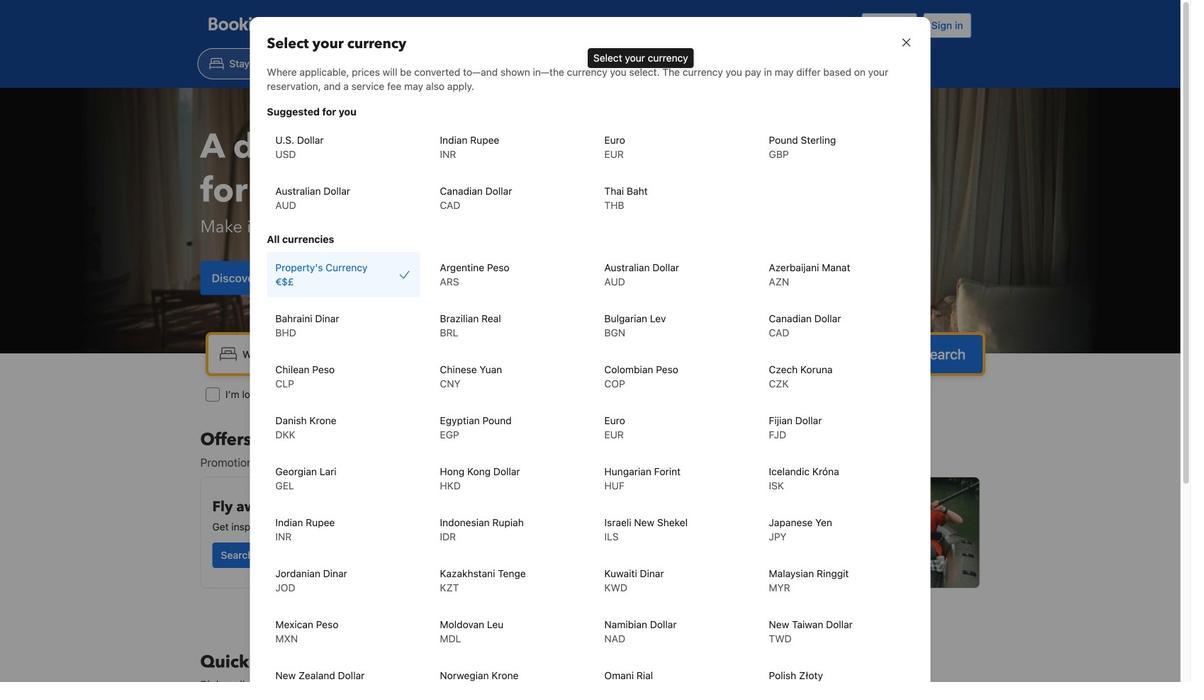 Task type: describe. For each thing, give the bounding box(es) containing it.
fly away to your dream vacation image
[[485, 489, 572, 577]]



Task type: locate. For each thing, give the bounding box(es) containing it.
a young girl and woman kayak on a river image
[[597, 478, 979, 588]]

dialog
[[233, 0, 948, 683]]

booking.com image
[[209, 17, 311, 34]]

main content
[[195, 429, 986, 683]]



Task type: vqa. For each thing, say whether or not it's contained in the screenshot.
dialog
yes



